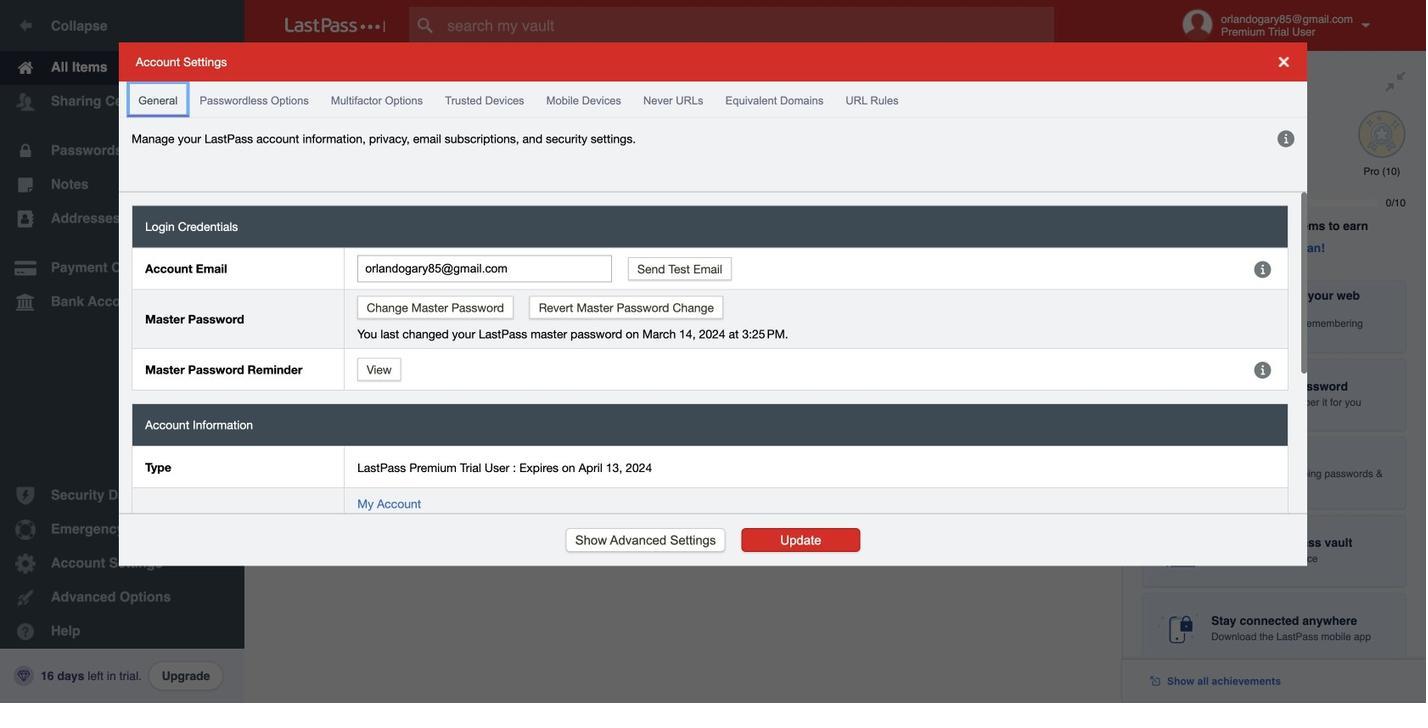 Task type: describe. For each thing, give the bounding box(es) containing it.
Search search field
[[409, 7, 1088, 44]]

lastpass image
[[285, 18, 386, 33]]

main navigation navigation
[[0, 0, 245, 703]]

main content main content
[[245, 51, 1123, 55]]



Task type: vqa. For each thing, say whether or not it's contained in the screenshot.
Main content main content
yes



Task type: locate. For each thing, give the bounding box(es) containing it.
search my vault text field
[[409, 7, 1088, 44]]



